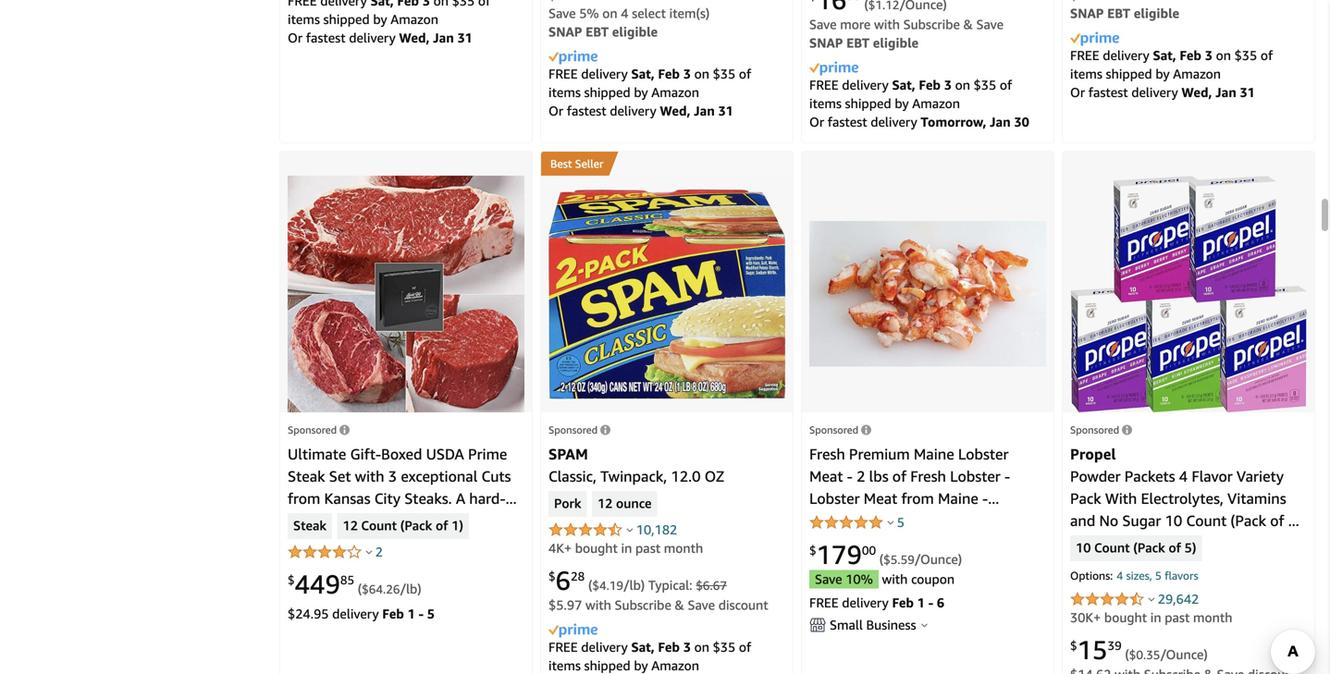 Task type: vqa. For each thing, say whether or not it's contained in the screenshot.
Past associated with 29,642
yes



Task type: describe. For each thing, give the bounding box(es) containing it.
$4.19
[[592, 578, 623, 593]]

$6.67
[[696, 578, 727, 593]]

5%
[[579, 5, 599, 21]]

or fastest delivery tomorrow, jan 30
[[809, 114, 1029, 129]]

30k+
[[1070, 610, 1101, 625]]

1 vertical spatial fresh
[[910, 467, 946, 485]]

1)
[[452, 518, 463, 535]]

6 inside $ 6 28 ( $4.19 /lb) typical: $6.67 $5.97 with subscribe & save discount
[[556, 565, 571, 596]]

flavor
[[1192, 467, 1233, 485]]

2 vertical spatial 5
[[427, 606, 435, 621]]

may
[[1147, 534, 1175, 552]]

vary)
[[1179, 534, 1214, 552]]

set
[[329, 467, 351, 485]]

in for 10,182
[[621, 541, 632, 556]]

( for 15
[[1125, 647, 1129, 662]]

2 horizontal spatial from
[[901, 490, 934, 507]]

sat, for bottom or fastest delivery wed, jan 31 element
[[631, 66, 655, 81]]

more
[[840, 17, 871, 32]]

business
[[866, 617, 916, 633]]

claw
[[935, 556, 967, 574]]

packets
[[1125, 467, 1175, 485]]

1 vertical spatial wed,
[[1182, 85, 1212, 100]]

0 vertical spatial maine
[[914, 445, 954, 463]]

4k+ bought in past month
[[549, 541, 703, 556]]

flavors
[[1165, 569, 1199, 582]]

with inside save more with subscribe & save snap ebt eligible
[[874, 17, 900, 32]]

12 ounce
[[598, 496, 652, 512]]

discount
[[718, 597, 768, 613]]

prime
[[468, 445, 507, 463]]

true
[[389, 512, 417, 529]]

delivered
[[809, 512, 873, 529]]

item(s)
[[669, 5, 710, 21]]

/ounce) for 179
[[915, 552, 962, 567]]

$64.26
[[362, 582, 400, 596]]

your
[[897, 512, 927, 529]]

bought for 4k+
[[575, 541, 618, 556]]

city
[[374, 490, 401, 507]]

30
[[1014, 114, 1029, 129]]

exceptional
[[401, 467, 478, 485]]

pork
[[554, 496, 581, 512]]

29,642 link
[[1158, 591, 1199, 607]]

variety
[[1237, 467, 1284, 485]]

snap ebt eligible for or fastest delivery wed, jan 31 element to the middle
[[1070, 5, 1179, 21]]

or fastest delivery tomorrow, jan 30 element
[[809, 114, 1029, 129]]

0 horizontal spatial wed,
[[399, 30, 430, 45]]

0 horizontal spatial ebt
[[586, 24, 609, 39]]

fresh premium maine lobster meat - 2 lbs of fresh lobster - lobster meat from maine - delivered to your door - allfreshseafood lobster meat - fresh knuckle and claw lobster meat from maine link
[[809, 445, 1022, 596]]

gift
[[338, 512, 362, 529]]

30k+ bought in past month
[[1070, 610, 1232, 625]]

save more with subscribe & save snap ebt eligible
[[809, 17, 1004, 50]]

oz
[[705, 467, 724, 485]]

sponsored button for 2
[[288, 424, 350, 436]]

sponsored ad - propel powder packets 4 flavor variety pack with electrolytes, vitamins and no sugar 10 count (pack of 5) (... image
[[1071, 176, 1306, 412]]

count for 12 count (pack of 1)
[[361, 518, 397, 535]]

to
[[876, 512, 893, 529]]

$24.95 delivery feb 1 - 5
[[288, 606, 435, 621]]

sat, for or fastest delivery tomorrow, jan 30 element
[[892, 77, 916, 92]]

2 horizontal spatial ebt
[[1107, 5, 1130, 21]]

usda
[[426, 445, 464, 463]]

powder packets 4 flavor variety pack with electrolytes, vitamins and no sugar 10 count (pack of 5) (packaging may vary) link
[[1070, 467, 1302, 552]]

with inside ultimate gift-boxed usda prime steak set with 3 exceptional cuts from kansas city steaks. a hard- to-find gift for true steak lovers
[[355, 467, 384, 485]]

4 for flavor
[[1179, 467, 1188, 485]]

on $35 of items shipped by amazon for bottom or fastest delivery wed, jan 31 element
[[549, 66, 751, 100]]

$ 179 00 ( $5.59 /ounce) save 10% with coupon free delivery feb 1 - 6
[[809, 539, 962, 610]]

1 inside "$ 179 00 ( $5.59 /ounce) save 10% with coupon free delivery feb 1 - 6"
[[917, 595, 925, 610]]

12 for 12 count (pack of 1)
[[343, 518, 358, 535]]

0 horizontal spatial snap
[[549, 24, 582, 39]]

/ounce) for 15
[[1160, 647, 1208, 662]]

2 vertical spatial 31
[[718, 103, 733, 118]]

on $35 of items shipped by amazon for or fastest delivery tomorrow, jan 30 element
[[809, 77, 1012, 111]]

steak inside ultimate gift-boxed usda prime steak set with 3 exceptional cuts from kansas city steaks. a hard- to-find gift for true steak lovers
[[288, 467, 325, 485]]

save inside $ 6 28 ( $4.19 /lb) typical: $6.67 $5.97 with subscribe & save discount
[[688, 597, 715, 613]]

or fastest delivery wed, jan 31 for or fastest delivery wed, jan 31 element to the middle
[[1070, 85, 1255, 100]]

tomorrow,
[[921, 114, 987, 129]]

$ for 15
[[1070, 639, 1077, 653]]

shipped for or fastest delivery tomorrow, jan 30 element
[[845, 96, 891, 111]]

select
[[632, 5, 666, 21]]

2 horizontal spatial 5
[[1155, 569, 1162, 582]]

sponsored button for 4 sizes, 5 flavors
[[1070, 424, 1132, 436]]

179
[[816, 539, 862, 570]]

sponsored for 4 sizes, 5 flavors
[[1070, 424, 1119, 436]]

free delivery feb 1 - 6 element
[[809, 595, 945, 610]]

powder
[[1070, 467, 1121, 485]]

popover image inside small business button
[[921, 623, 928, 627]]

0 horizontal spatial eligible
[[612, 24, 658, 39]]

5 link
[[897, 515, 905, 530]]

$ 449 85 ( $64.26 /lb)
[[288, 569, 421, 600]]

0 vertical spatial fresh
[[809, 445, 845, 463]]

$24.95 delivery feb 1 - 5 element
[[288, 606, 435, 621]]

0 vertical spatial 5
[[897, 515, 905, 530]]

0 horizontal spatial 1
[[408, 606, 415, 621]]

shipped for bottom or fastest delivery wed, jan 31 element
[[584, 85, 631, 100]]

ultimate gift-boxed usda prime steak set with 3 exceptional cuts from kansas city steaks. a hard- to-find gift for true steak lovers
[[288, 445, 511, 529]]

$35 for or fastest delivery wed, jan 31 element to the middle
[[1235, 48, 1257, 63]]

4 sizes, 5 flavors link
[[1113, 569, 1202, 586]]

ultimate
[[288, 445, 346, 463]]

2 horizontal spatial snap
[[1070, 5, 1104, 21]]

for
[[366, 512, 385, 529]]

best
[[550, 157, 572, 170]]

knuckle
[[849, 556, 902, 574]]

typical:
[[648, 578, 693, 593]]

popover image for 10,182
[[627, 528, 633, 532]]

4k+
[[549, 541, 572, 556]]

delivery inside "$ 179 00 ( $5.59 /ounce) save 10% with coupon free delivery feb 1 - 6"
[[842, 595, 889, 610]]

with inside $ 6 28 ( $4.19 /lb) typical: $6.67 $5.97 with subscribe & save discount
[[585, 597, 611, 613]]

classic, twinpack, 12.0 oz link
[[549, 467, 724, 485]]

$0.35
[[1129, 648, 1160, 662]]

door
[[931, 512, 964, 529]]

amazon for or fastest delivery wed, jan 31 element to the middle
[[1173, 66, 1221, 81]]

15
[[1077, 635, 1108, 665]]

$5.97
[[549, 597, 582, 613]]

sponsored for 2
[[288, 424, 337, 436]]

1 horizontal spatial from
[[847, 578, 880, 596]]

allfreshseafood
[[809, 534, 919, 552]]

save inside "$ 179 00 ( $5.59 /ounce) save 10% with coupon free delivery feb 1 - 6"
[[815, 572, 842, 587]]

2 vertical spatial maine
[[884, 578, 924, 596]]

small business button
[[809, 616, 1046, 634]]

lbs
[[869, 467, 889, 485]]

save 5% on 4 select item(s)
[[549, 5, 710, 21]]

find
[[308, 512, 334, 529]]

2 vertical spatial fresh
[[809, 556, 845, 574]]

in for 29,642
[[1150, 610, 1161, 625]]

ebt inside save more with subscribe & save snap ebt eligible
[[846, 35, 870, 50]]

3 for or fastest delivery tomorrow, jan 30 element
[[944, 77, 952, 92]]

ounce
[[616, 496, 652, 512]]

to-
[[288, 512, 308, 529]]

( for 449
[[358, 581, 362, 596]]

snap ebt eligible for bottom or fastest delivery wed, jan 31 element
[[549, 24, 658, 39]]

past for 10,182
[[636, 541, 661, 556]]

0 vertical spatial 31
[[457, 30, 473, 45]]

bought for 30k+
[[1104, 610, 1147, 625]]

coupon
[[911, 572, 955, 587]]

steaks.
[[404, 490, 452, 507]]

and inside fresh premium maine lobster meat - 2 lbs of fresh lobster - lobster meat from maine - delivered to your door - allfreshseafood lobster meat - fresh knuckle and claw lobster meat from maine
[[906, 556, 931, 574]]

2 vertical spatial or fastest delivery wed, jan 31 element
[[549, 103, 733, 118]]

00
[[862, 544, 876, 558]]

spam
[[549, 445, 588, 463]]

2 sponsored from the left
[[549, 424, 598, 436]]

10 inside the propel powder packets 4 flavor variety pack with electrolytes, vitamins and no sugar 10 count (pack of 5) (packaging may vary)
[[1165, 512, 1182, 529]]

fresh premium maine lobster meat - 2 lbs of fresh lobster - lobster meat from maine - delivered to your door - allfreshseafood lobster meat - fresh knuckle and claw lobster meat from maine
[[809, 445, 1022, 596]]

amazon for or fastest delivery tomorrow, jan 30 element
[[912, 96, 960, 111]]

count inside the propel powder packets 4 flavor variety pack with electrolytes, vitamins and no sugar 10 count (pack of 5) (packaging may vary)
[[1186, 512, 1227, 529]]

with
[[1105, 490, 1137, 507]]

2 link
[[375, 544, 383, 559]]

seller
[[575, 157, 604, 170]]



Task type: locate. For each thing, give the bounding box(es) containing it.
sponsored up ultimate
[[288, 424, 337, 436]]

4 up electrolytes,
[[1179, 467, 1188, 485]]

-
[[847, 467, 853, 485], [1005, 467, 1010, 485], [982, 490, 988, 507], [968, 512, 974, 529], [1015, 534, 1020, 552], [928, 595, 934, 610], [419, 606, 424, 621]]

options: 4 sizes, 5 flavors
[[1070, 569, 1199, 582]]

$35 for or fastest delivery tomorrow, jan 30 element
[[974, 77, 996, 92]]

wed,
[[399, 30, 430, 45], [1182, 85, 1212, 100], [660, 103, 691, 118]]

1 horizontal spatial in
[[1150, 610, 1161, 625]]

2 inside fresh premium maine lobster meat - 2 lbs of fresh lobster - lobster meat from maine - delivered to your door - allfreshseafood lobster meat - fresh knuckle and claw lobster meat from maine
[[857, 467, 865, 485]]

4 left sizes,
[[1117, 569, 1123, 582]]

2 down for
[[375, 544, 383, 559]]

1 horizontal spatial 4
[[1117, 569, 1123, 582]]

steak down ultimate
[[288, 467, 325, 485]]

past for 29,642
[[1165, 610, 1190, 625]]

/lb)
[[623, 578, 645, 593], [400, 581, 421, 596]]

month for 10,182
[[664, 541, 703, 556]]

$ inside $ 6 28 ( $4.19 /lb) typical: $6.67 $5.97 with subscribe & save discount
[[549, 569, 556, 584]]

popover image for 2
[[366, 550, 372, 554]]

( inside "$ 179 00 ( $5.59 /ounce) save 10% with coupon free delivery feb 1 - 6"
[[879, 552, 884, 567]]

count
[[1186, 512, 1227, 529], [361, 518, 397, 535], [1094, 540, 1130, 557]]

5
[[897, 515, 905, 530], [1155, 569, 1162, 582], [427, 606, 435, 621]]

0 horizontal spatial bought
[[575, 541, 618, 556]]

1 horizontal spatial 2
[[857, 467, 865, 485]]

no
[[1099, 512, 1118, 529]]

count up the vary)
[[1186, 512, 1227, 529]]

( right 00
[[879, 552, 884, 567]]

0 horizontal spatial and
[[906, 556, 931, 574]]

feb inside "$ 179 00 ( $5.59 /ounce) save 10% with coupon free delivery feb 1 - 6"
[[892, 595, 914, 610]]

on
[[433, 0, 449, 8], [602, 5, 618, 21], [1216, 48, 1231, 63], [694, 66, 709, 81], [955, 77, 970, 92], [694, 639, 709, 655]]

449
[[295, 569, 340, 600]]

popover image up 4k+ bought in past month
[[627, 528, 633, 532]]

free delivery sat, feb 3 on $35 of items shipped by amazon element
[[288, 0, 490, 27], [1070, 48, 1273, 81], [549, 66, 751, 100], [809, 77, 1012, 111], [549, 639, 751, 673]]

cuts
[[481, 467, 511, 485]]

10%
[[846, 572, 873, 587]]

in up '$4.19'
[[621, 541, 632, 556]]

1 horizontal spatial count
[[1094, 540, 1130, 557]]

$ 6 28 ( $4.19 /lb) typical: $6.67 $5.97 with subscribe & save discount
[[549, 565, 768, 613]]

1 vertical spatial bought
[[1104, 610, 1147, 625]]

sponsored for 5
[[809, 424, 858, 436]]

or fastest delivery wed, jan 31 for the leftmost or fastest delivery wed, jan 31 element
[[288, 30, 473, 45]]

past down 29,642
[[1165, 610, 1190, 625]]

sponsored button for 5
[[809, 424, 871, 436]]

popover image for 29,642
[[1149, 597, 1155, 602]]

propel
[[1070, 445, 1116, 463]]

0 vertical spatial 4
[[621, 5, 629, 21]]

6 down coupon
[[937, 595, 945, 610]]

with down '$4.19'
[[585, 597, 611, 613]]

1 vertical spatial popover image
[[366, 550, 372, 554]]

28
[[571, 569, 585, 584]]

of
[[478, 0, 490, 8], [1261, 48, 1273, 63], [739, 66, 751, 81], [1000, 77, 1012, 92], [892, 467, 907, 485], [1270, 512, 1284, 529], [436, 518, 448, 535], [1169, 540, 1181, 557], [739, 639, 751, 655]]

/ounce) inside $ 15 39 ( $0.35 /ounce)
[[1160, 647, 1208, 662]]

count down "no"
[[1094, 540, 1130, 557]]

0 vertical spatial snap ebt eligible
[[1070, 5, 1179, 21]]

$ inside $ 15 39 ( $0.35 /ounce)
[[1070, 639, 1077, 653]]

4 left select
[[621, 5, 629, 21]]

propel powder packets 4 flavor variety pack with electrolytes, vitamins and no sugar 10 count (pack of 5) (packaging may vary)
[[1070, 445, 1302, 552]]

with down $5.59
[[882, 572, 908, 587]]

steak
[[421, 512, 456, 529]]

0 horizontal spatial /lb)
[[400, 581, 421, 596]]

/ounce) down 30k+ bought in past month
[[1160, 647, 1208, 662]]

1 horizontal spatial 31
[[718, 103, 733, 118]]

10,182
[[636, 522, 677, 537]]

count for 10 count (pack of 5)
[[1094, 540, 1130, 557]]

and down pack
[[1070, 512, 1095, 529]]

$ up $24.95
[[288, 573, 295, 587]]

1 vertical spatial 10
[[1076, 540, 1091, 557]]

in down 29,642
[[1150, 610, 1161, 625]]

0 vertical spatial and
[[1070, 512, 1095, 529]]

/lb) for 449
[[400, 581, 421, 596]]

& inside $ 6 28 ( $4.19 /lb) typical: $6.67 $5.97 with subscribe & save discount
[[675, 597, 684, 613]]

/ounce)
[[915, 552, 962, 567], [1160, 647, 1208, 662]]

popover image for 5
[[888, 520, 894, 525]]

or
[[288, 30, 303, 45], [1070, 85, 1085, 100], [549, 103, 563, 118], [809, 114, 824, 129]]

popover image left 2 link on the left bottom of the page
[[366, 550, 372, 554]]

0 horizontal spatial /ounce)
[[915, 552, 962, 567]]

1 vertical spatial popover image
[[1149, 597, 1155, 602]]

from up "your"
[[901, 490, 934, 507]]

3 sponsored from the left
[[809, 424, 858, 436]]

bought
[[575, 541, 618, 556], [1104, 610, 1147, 625]]

ultimate gift-boxed usda prime steak set with 3 exceptional cuts from kansas city steaks. a hard- to-find gift for true steak lovers link
[[288, 445, 517, 529]]

from up the to-
[[288, 490, 320, 507]]

1 horizontal spatial bought
[[1104, 610, 1147, 625]]

subscribe down typical:
[[615, 597, 671, 613]]

0 horizontal spatial or fastest delivery wed, jan 31
[[288, 30, 473, 45]]

0 horizontal spatial 5)
[[1185, 540, 1196, 557]]

(pack
[[1231, 512, 1266, 529], [400, 518, 432, 535], [1133, 540, 1165, 557]]

from down knuckle
[[847, 578, 880, 596]]

1 horizontal spatial 12
[[598, 496, 613, 512]]

( right 28
[[588, 578, 592, 593]]

amazon prime image for or fastest delivery tomorrow, jan 30 element
[[809, 62, 858, 75]]

maine
[[914, 445, 954, 463], [938, 490, 978, 507], [884, 578, 924, 596]]

1 horizontal spatial subscribe
[[903, 17, 960, 32]]

1 vertical spatial or fastest delivery wed, jan 31 element
[[1070, 85, 1255, 100]]

sponsored button
[[288, 424, 350, 436], [549, 424, 610, 436], [809, 424, 871, 436], [1070, 424, 1132, 436]]

4 for select
[[621, 5, 629, 21]]

meat
[[809, 467, 843, 485], [864, 490, 898, 507], [977, 534, 1011, 552], [809, 578, 843, 596]]

(packaging
[[1070, 534, 1143, 552]]

month down 10,182 on the bottom of page
[[664, 541, 703, 556]]

(pack down vitamins
[[1231, 512, 1266, 529]]

amazon prime image
[[1070, 32, 1119, 46], [549, 51, 598, 64], [809, 62, 858, 75], [549, 624, 598, 638]]

1 vertical spatial 2
[[375, 544, 383, 559]]

10 up options:
[[1076, 540, 1091, 557]]

1 horizontal spatial and
[[1070, 512, 1095, 529]]

eligible inside save more with subscribe & save snap ebt eligible
[[873, 35, 919, 50]]

0 vertical spatial 2
[[857, 467, 865, 485]]

with
[[874, 17, 900, 32], [355, 467, 384, 485], [882, 572, 908, 587], [585, 597, 611, 613]]

maine down $5.59
[[884, 578, 924, 596]]

1 horizontal spatial snap
[[809, 35, 843, 50]]

1 vertical spatial in
[[1150, 610, 1161, 625]]

past down "10,182" link
[[636, 541, 661, 556]]

/lb) inside $ 6 28 ( $4.19 /lb) typical: $6.67 $5.97 with subscribe & save discount
[[623, 578, 645, 593]]

1 vertical spatial and
[[906, 556, 931, 574]]

ebt
[[1107, 5, 1130, 21], [586, 24, 609, 39], [846, 35, 870, 50]]

6 up $5.97
[[556, 565, 571, 596]]

0 horizontal spatial popover image
[[888, 520, 894, 525]]

and inside the propel powder packets 4 flavor variety pack with electrolytes, vitamins and no sugar 10 count (pack of 5) (packaging may vary)
[[1070, 512, 1095, 529]]

$35 for bottom or fastest delivery wed, jan 31 element
[[713, 66, 736, 81]]

month
[[664, 541, 703, 556], [1193, 610, 1232, 625]]

popover image left 5 link
[[888, 520, 894, 525]]

options:
[[1070, 569, 1113, 582]]

2 vertical spatial 4
[[1117, 569, 1123, 582]]

fresh left '10%'
[[809, 556, 845, 574]]

3 for bottom or fastest delivery wed, jan 31 element
[[683, 66, 691, 81]]

/lb) left typical:
[[623, 578, 645, 593]]

0 vertical spatial or fastest delivery wed, jan 31 element
[[288, 30, 473, 45]]

( for 6
[[588, 578, 592, 593]]

free
[[1070, 48, 1099, 63], [549, 66, 578, 81], [809, 77, 839, 92], [809, 595, 839, 610], [549, 639, 578, 655]]

0 vertical spatial /ounce)
[[915, 552, 962, 567]]

or fastest delivery wed, jan 31 element
[[288, 30, 473, 45], [1070, 85, 1255, 100], [549, 103, 733, 118]]

0 horizontal spatial 2
[[375, 544, 383, 559]]

a
[[456, 490, 465, 507]]

2 vertical spatial popover image
[[921, 623, 928, 627]]

( right 85
[[358, 581, 362, 596]]

subscribe right "more"
[[903, 17, 960, 32]]

6
[[556, 565, 571, 596], [937, 595, 945, 610]]

popover image
[[888, 520, 894, 525], [1149, 597, 1155, 602]]

fresh left premium
[[809, 445, 845, 463]]

12 left for
[[343, 518, 358, 535]]

/ounce) up coupon
[[915, 552, 962, 567]]

of inside fresh premium maine lobster meat - 2 lbs of fresh lobster - lobster meat from maine - delivered to your door - allfreshseafood lobster meat - fresh knuckle and claw lobster meat from maine
[[892, 467, 907, 485]]

(pack down steaks.
[[400, 518, 432, 535]]

sponsored up propel
[[1070, 424, 1119, 436]]

small
[[830, 617, 863, 633]]

10 down electrolytes,
[[1165, 512, 1182, 529]]

( inside $ 6 28 ( $4.19 /lb) typical: $6.67 $5.97 with subscribe & save discount
[[588, 578, 592, 593]]

/lb) for 6
[[623, 578, 645, 593]]

0 horizontal spatial 12
[[343, 518, 358, 535]]

1 vertical spatial snap ebt eligible
[[549, 24, 658, 39]]

1 vertical spatial 5)
[[1185, 540, 1196, 557]]

3 inside ultimate gift-boxed usda prime steak set with 3 exceptional cuts from kansas city steaks. a hard- to-find gift for true steak lovers
[[388, 467, 397, 485]]

2 left lbs
[[857, 467, 865, 485]]

1 horizontal spatial /ounce)
[[1160, 647, 1208, 662]]

2 vertical spatial or fastest delivery wed, jan 31
[[549, 103, 733, 118]]

0 horizontal spatial 10
[[1076, 540, 1091, 557]]

sponsored up spam on the bottom left of page
[[549, 424, 598, 436]]

subscribe inside $ 6 28 ( $4.19 /lb) typical: $6.67 $5.97 with subscribe & save discount
[[615, 597, 671, 613]]

steak
[[288, 467, 325, 485], [293, 518, 327, 535]]

1 vertical spatial 4
[[1179, 467, 1188, 485]]

on $35 of items shipped by amazon for or fastest delivery wed, jan 31 element to the middle
[[1070, 48, 1273, 81]]

save
[[549, 5, 576, 21], [809, 17, 837, 32], [976, 17, 1004, 32], [815, 572, 842, 587], [688, 597, 715, 613]]

2 sponsored button from the left
[[549, 424, 610, 436]]

1 vertical spatial steak
[[293, 518, 327, 535]]

on $35 of items shipped by amazon
[[288, 0, 490, 27], [1070, 48, 1273, 81], [549, 66, 751, 100], [809, 77, 1012, 111], [549, 639, 751, 673]]

10
[[1165, 512, 1182, 529], [1076, 540, 1091, 557]]

sponsored ad - spam classic, twinpack, 12.0 oz image
[[549, 189, 785, 399]]

(
[[879, 552, 884, 567], [588, 578, 592, 593], [358, 581, 362, 596], [1125, 647, 1129, 662]]

vitamins
[[1228, 490, 1286, 507]]

amazon
[[391, 11, 438, 27], [1173, 66, 1221, 81], [651, 85, 699, 100], [912, 96, 960, 111], [651, 658, 699, 673]]

with down the "gift-"
[[355, 467, 384, 485]]

amazon for bottom or fastest delivery wed, jan 31 element
[[651, 85, 699, 100]]

$ 15 39 ( $0.35 /ounce)
[[1070, 635, 1208, 665]]

shipped
[[323, 11, 370, 27], [1106, 66, 1152, 81], [584, 85, 631, 100], [845, 96, 891, 111], [584, 658, 631, 673]]

fresh up "your"
[[910, 467, 946, 485]]

0 horizontal spatial 5
[[427, 606, 435, 621]]

4 inside the propel powder packets 4 flavor variety pack with electrolytes, vitamins and no sugar 10 count (pack of 5) (packaging may vary)
[[1179, 467, 1188, 485]]

1 horizontal spatial wed,
[[660, 103, 691, 118]]

- inside "$ 179 00 ( $5.59 /ounce) save 10% with coupon free delivery feb 1 - 6"
[[928, 595, 934, 610]]

1 horizontal spatial (pack
[[1133, 540, 1165, 557]]

1 down "$ 449 85 ( $64.26 /lb)"
[[408, 606, 415, 621]]

pack
[[1070, 490, 1101, 507]]

steak left gift
[[293, 518, 327, 535]]

free delivery sat, feb 3 on $35 of items shipped by amazon element containing on $35 of items shipped by amazon
[[288, 0, 490, 27]]

0 vertical spatial popover image
[[627, 528, 633, 532]]

2 vertical spatial wed,
[[660, 103, 691, 118]]

0 vertical spatial subscribe
[[903, 17, 960, 32]]

1 sponsored from the left
[[288, 424, 337, 436]]

1 horizontal spatial snap ebt eligible
[[1070, 5, 1179, 21]]

count up 2 link on the left bottom of the page
[[361, 518, 397, 535]]

0 vertical spatial popover image
[[888, 520, 894, 525]]

$ down "delivered"
[[809, 544, 816, 558]]

maine up door
[[938, 490, 978, 507]]

$ for 179
[[809, 544, 816, 558]]

4 sponsored button from the left
[[1070, 424, 1132, 436]]

0 horizontal spatial (pack
[[400, 518, 432, 535]]

10,182 link
[[636, 522, 677, 537]]

85
[[340, 573, 354, 587]]

feb
[[1180, 48, 1202, 63], [658, 66, 680, 81], [919, 77, 941, 92], [892, 595, 914, 610], [382, 606, 404, 621], [658, 639, 680, 655]]

best seller group
[[541, 152, 609, 176]]

12
[[598, 496, 613, 512], [343, 518, 358, 535]]

sponsored up premium
[[809, 424, 858, 436]]

sponsored button up premium
[[809, 424, 871, 436]]

$ for 449
[[288, 573, 295, 587]]

0 vertical spatial 10
[[1165, 512, 1182, 529]]

5) inside the propel powder packets 4 flavor variety pack with electrolytes, vitamins and no sugar 10 count (pack of 5) (packaging may vary)
[[1288, 512, 1302, 529]]

1 vertical spatial month
[[1193, 610, 1232, 625]]

sizes,
[[1126, 569, 1152, 582]]

fastest
[[306, 30, 346, 45], [1089, 85, 1128, 100], [567, 103, 606, 118], [828, 114, 867, 129]]

( right "39" at the right bottom
[[1125, 647, 1129, 662]]

kansas
[[324, 490, 370, 507]]

month down 29,642
[[1193, 610, 1232, 625]]

(pack inside the propel powder packets 4 flavor variety pack with electrolytes, vitamins and no sugar 10 count (pack of 5) (packaging may vary)
[[1231, 512, 1266, 529]]

39
[[1108, 639, 1122, 653]]

sat,
[[1153, 48, 1176, 63], [631, 66, 655, 81], [892, 77, 916, 92], [631, 639, 655, 655]]

1 vertical spatial /ounce)
[[1160, 647, 1208, 662]]

popover image up 30k+ bought in past month
[[1149, 597, 1155, 602]]

$ inside "$ 179 00 ( $5.59 /ounce) save 10% with coupon free delivery feb 1 - 6"
[[809, 544, 816, 558]]

sugar
[[1122, 512, 1161, 529]]

1 vertical spatial 31
[[1240, 85, 1255, 100]]

snap inside save more with subscribe & save snap ebt eligible
[[809, 35, 843, 50]]

6 inside "$ 179 00 ( $5.59 /ounce) save 10% with coupon free delivery feb 1 - 6"
[[937, 595, 945, 610]]

premium
[[849, 445, 910, 463]]

sat, for or fastest delivery wed, jan 31 element to the middle
[[1153, 48, 1176, 63]]

maine right premium
[[914, 445, 954, 463]]

( inside $ 15 39 ( $0.35 /ounce)
[[1125, 647, 1129, 662]]

1 horizontal spatial past
[[1165, 610, 1190, 625]]

(pack down sugar
[[1133, 540, 1165, 557]]

0 horizontal spatial 31
[[457, 30, 473, 45]]

1 horizontal spatial 5)
[[1288, 512, 1302, 529]]

bought up 28
[[575, 541, 618, 556]]

2 horizontal spatial (pack
[[1231, 512, 1266, 529]]

12.0
[[671, 467, 701, 485]]

0 horizontal spatial in
[[621, 541, 632, 556]]

bought up "39" at the right bottom
[[1104, 610, 1147, 625]]

1 horizontal spatial ebt
[[846, 35, 870, 50]]

with right "more"
[[874, 17, 900, 32]]

or fastest delivery wed, jan 31 for bottom or fastest delivery wed, jan 31 element
[[549, 103, 733, 118]]

sponsored ad - ultimate gift-boxed usda prime steak set with 3 exceptional cuts from kansas city steaks. a hard-to-find gi... image
[[288, 176, 524, 412]]

( inside "$ 449 85 ( $64.26 /lb)"
[[358, 581, 362, 596]]

/lb) inside "$ 449 85 ( $64.26 /lb)"
[[400, 581, 421, 596]]

subscribe inside save more with subscribe & save snap ebt eligible
[[903, 17, 960, 32]]

best seller
[[550, 157, 604, 170]]

1 up small business button
[[917, 595, 925, 610]]

with inside "$ 179 00 ( $5.59 /ounce) save 10% with coupon free delivery feb 1 - 6"
[[882, 572, 908, 587]]

lovers
[[460, 512, 500, 529]]

3 for or fastest delivery wed, jan 31 element to the middle
[[1205, 48, 1213, 63]]

delivery
[[349, 30, 396, 45], [1103, 48, 1150, 63], [581, 66, 628, 81], [842, 77, 889, 92], [1132, 85, 1178, 100], [610, 103, 657, 118], [871, 114, 917, 129], [842, 595, 889, 610], [332, 606, 379, 621], [581, 639, 628, 655]]

amazon prime image for or fastest delivery wed, jan 31 element to the middle
[[1070, 32, 1119, 46]]

0 horizontal spatial or fastest delivery wed, jan 31 element
[[288, 30, 473, 45]]

2 horizontal spatial or fastest delivery wed, jan 31
[[1070, 85, 1255, 100]]

(pack for 12 count (pack of 1)
[[400, 518, 432, 535]]

0 horizontal spatial &
[[675, 597, 684, 613]]

1 vertical spatial maine
[[938, 490, 978, 507]]

1 horizontal spatial 10
[[1165, 512, 1182, 529]]

/lb) up $24.95 delivery feb 1 - 5
[[400, 581, 421, 596]]

of inside the propel powder packets 4 flavor variety pack with electrolytes, vitamins and no sugar 10 count (pack of 5) (packaging may vary)
[[1270, 512, 1284, 529]]

sponsored button up ultimate
[[288, 424, 350, 436]]

from inside ultimate gift-boxed usda prime steak set with 3 exceptional cuts from kansas city steaks. a hard- to-find gift for true steak lovers
[[288, 490, 320, 507]]

& inside save more with subscribe & save snap ebt eligible
[[963, 17, 973, 32]]

4 sponsored from the left
[[1070, 424, 1119, 436]]

0 horizontal spatial snap ebt eligible
[[549, 24, 658, 39]]

free inside "$ 179 00 ( $5.59 /ounce) save 10% with coupon free delivery feb 1 - 6"
[[809, 595, 839, 610]]

1 vertical spatial &
[[675, 597, 684, 613]]

12 for 12 ounce
[[598, 496, 613, 512]]

0 vertical spatial wed,
[[399, 30, 430, 45]]

$ left 28
[[549, 569, 556, 584]]

$ inside "$ 449 85 ( $64.26 /lb)"
[[288, 573, 295, 587]]

and left claw
[[906, 556, 931, 574]]

month for 29,642
[[1193, 610, 1232, 625]]

$
[[809, 544, 816, 558], [549, 569, 556, 584], [288, 573, 295, 587], [1070, 639, 1077, 653]]

2 horizontal spatial eligible
[[1134, 5, 1179, 21]]

(pack for 10 count (pack of 5)
[[1133, 540, 1165, 557]]

( for 179
[[879, 552, 884, 567]]

0 horizontal spatial popover image
[[366, 550, 372, 554]]

boxed
[[381, 445, 422, 463]]

3
[[1205, 48, 1213, 63], [683, 66, 691, 81], [944, 77, 952, 92], [388, 467, 397, 485], [683, 639, 691, 655]]

$24.95
[[288, 606, 329, 621]]

electrolytes,
[[1141, 490, 1224, 507]]

sponsored ad - fresh premium maine lobster meat - 2 lbs of fresh lobster - lobster meat from maine - delivered to your doo... image
[[809, 221, 1046, 367]]

jan
[[433, 30, 454, 45], [1216, 85, 1237, 100], [694, 103, 715, 118], [990, 114, 1011, 129]]

0 horizontal spatial count
[[361, 518, 397, 535]]

0 vertical spatial steak
[[288, 467, 325, 485]]

best seller link
[[541, 152, 793, 176]]

0 vertical spatial past
[[636, 541, 661, 556]]

0 vertical spatial 5)
[[1288, 512, 1302, 529]]

$ for 6
[[549, 569, 556, 584]]

sponsored button up spam on the bottom left of page
[[549, 424, 610, 436]]

2 horizontal spatial count
[[1186, 512, 1227, 529]]

popover image right business
[[921, 623, 928, 627]]

2 horizontal spatial popover image
[[921, 623, 928, 627]]

$5.59
[[884, 553, 915, 567]]

/ounce) inside "$ 179 00 ( $5.59 /ounce) save 10% with coupon free delivery feb 1 - 6"
[[915, 552, 962, 567]]

twinpack,
[[600, 467, 667, 485]]

sponsored button up propel
[[1070, 424, 1132, 436]]

1 horizontal spatial /lb)
[[623, 578, 645, 593]]

$ down 30k+
[[1070, 639, 1077, 653]]

12 left ounce on the bottom left of the page
[[598, 496, 613, 512]]

1 horizontal spatial eligible
[[873, 35, 919, 50]]

1 vertical spatial 12
[[343, 518, 358, 535]]

0 horizontal spatial month
[[664, 541, 703, 556]]

1 horizontal spatial 6
[[937, 595, 945, 610]]

2 horizontal spatial wed,
[[1182, 85, 1212, 100]]

3 sponsored button from the left
[[809, 424, 871, 436]]

popover image
[[627, 528, 633, 532], [366, 550, 372, 554], [921, 623, 928, 627]]

0 vertical spatial &
[[963, 17, 973, 32]]

0 vertical spatial 12
[[598, 496, 613, 512]]

1 sponsored button from the left
[[288, 424, 350, 436]]

2 horizontal spatial or fastest delivery wed, jan 31 element
[[1070, 85, 1255, 100]]

amazon prime image for bottom or fastest delivery wed, jan 31 element
[[549, 51, 598, 64]]

10 count (pack of 5)
[[1076, 540, 1196, 557]]

shipped for or fastest delivery wed, jan 31 element to the middle
[[1106, 66, 1152, 81]]

0 vertical spatial month
[[664, 541, 703, 556]]

1 horizontal spatial &
[[963, 17, 973, 32]]



